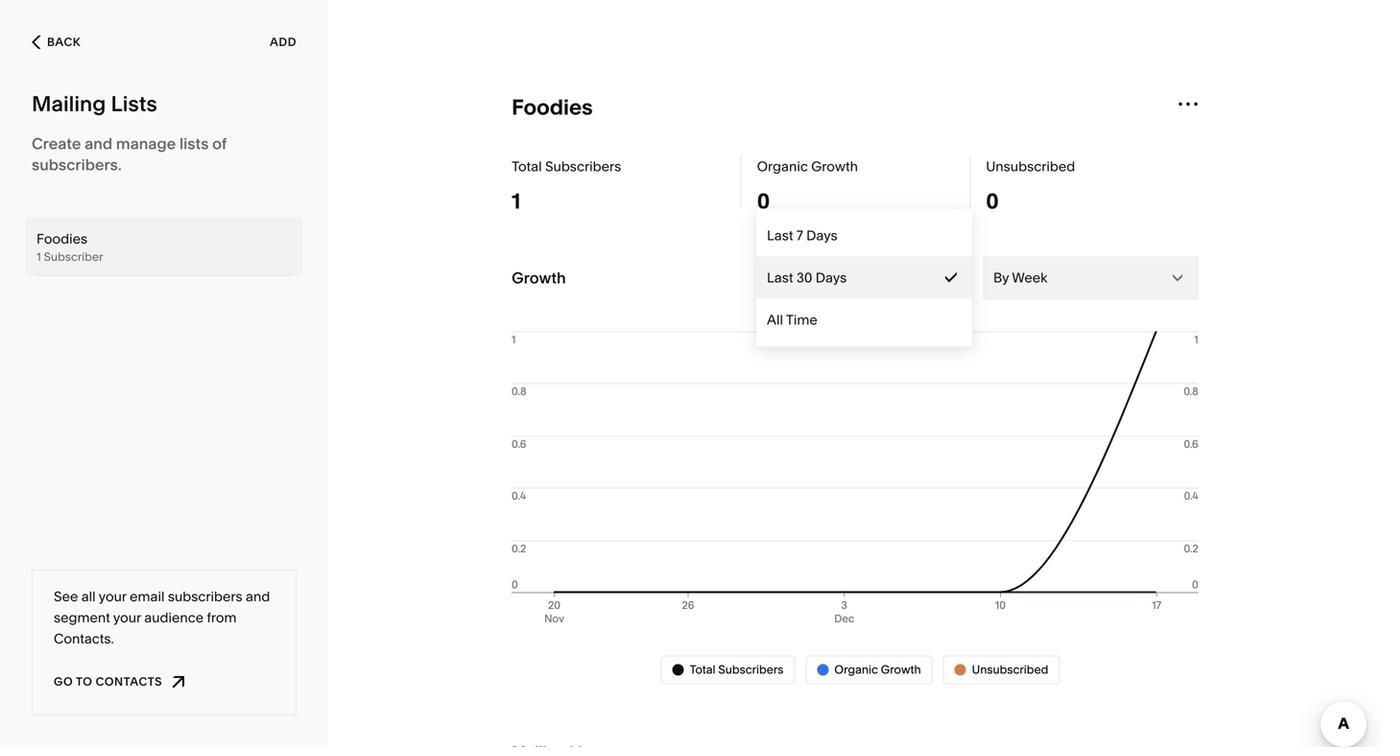 Task type: locate. For each thing, give the bounding box(es) containing it.
go to contacts
[[54, 675, 162, 689]]

your down email at the left of page
[[113, 610, 141, 626]]

1 0 from the left
[[757, 188, 770, 214]]

create
[[32, 134, 81, 153]]

foodies up subscriber
[[36, 231, 88, 247]]

1
[[512, 188, 521, 214], [36, 250, 41, 264]]

add button
[[270, 25, 297, 60]]

30
[[797, 270, 812, 286], [797, 270, 812, 286]]

and right subscribers
[[246, 589, 270, 605]]

2 last from the top
[[767, 270, 793, 286]]

1 last 30 days from the top
[[767, 270, 847, 286]]

1 down total
[[512, 188, 521, 214]]

subscribers
[[168, 589, 243, 605]]

0 vertical spatial foodies
[[512, 94, 593, 120]]

2 30 from the top
[[797, 270, 812, 286]]

last
[[767, 227, 793, 244], [767, 270, 793, 286], [767, 270, 793, 286]]

0 horizontal spatial growth
[[512, 269, 566, 287]]

0 horizontal spatial foodies
[[36, 231, 88, 247]]

total subscribers
[[512, 158, 621, 175]]

2 last 30 days from the top
[[767, 270, 847, 286]]

subscriber
[[44, 250, 103, 264]]

0 vertical spatial and
[[85, 134, 112, 153]]

1 left subscriber
[[36, 250, 41, 264]]

foodies up total subscribers
[[512, 94, 593, 120]]

contacts.
[[54, 631, 114, 647]]

your right all
[[99, 589, 126, 605]]

1 horizontal spatial growth
[[811, 158, 858, 175]]

last 30 days inside dropdown button
[[767, 270, 847, 286]]

1 vertical spatial and
[[246, 589, 270, 605]]

and up subscribers.
[[85, 134, 112, 153]]

and
[[85, 134, 112, 153], [246, 589, 270, 605]]

all
[[81, 589, 96, 605]]

0 horizontal spatial 1
[[36, 250, 41, 264]]

30 inside dropdown button
[[797, 270, 812, 286]]

1 horizontal spatial and
[[246, 589, 270, 605]]

1 vertical spatial your
[[113, 610, 141, 626]]

of
[[212, 134, 227, 153]]

3 last from the top
[[767, 270, 793, 286]]

0 down unsubscribed
[[986, 188, 999, 214]]

mailing
[[32, 91, 106, 117]]

back button
[[26, 21, 86, 63]]

0 horizontal spatial 0
[[757, 188, 770, 214]]

0 horizontal spatial and
[[85, 134, 112, 153]]

0 for unsubscribed
[[986, 188, 999, 214]]

2 0 from the left
[[986, 188, 999, 214]]

subscribers
[[545, 158, 621, 175]]

all time
[[767, 312, 818, 328]]

1 30 from the top
[[797, 270, 812, 286]]

your
[[99, 589, 126, 605], [113, 610, 141, 626]]

and inside 'create and manage lists of subscribers.'
[[85, 134, 112, 153]]

growth
[[811, 158, 858, 175], [512, 269, 566, 287]]

organic
[[757, 158, 808, 175]]

0
[[757, 188, 770, 214], [986, 188, 999, 214]]

unsubscribed
[[986, 158, 1075, 175]]

foodies
[[512, 94, 593, 120], [36, 231, 88, 247]]

last 7 days
[[767, 227, 838, 244]]

total
[[512, 158, 542, 175]]

last 30 days button
[[756, 257, 972, 299]]

days inside last 30 days dropdown button
[[816, 270, 847, 286]]

last inside dropdown button
[[767, 270, 793, 286]]

segment
[[54, 610, 110, 626]]

1 vertical spatial 1
[[36, 250, 41, 264]]

0 down organic
[[757, 188, 770, 214]]

days
[[806, 227, 838, 244], [816, 270, 847, 286], [816, 270, 847, 286]]

1 horizontal spatial 0
[[986, 188, 999, 214]]

last 30 days
[[767, 270, 847, 286], [767, 270, 847, 286]]

all
[[767, 312, 783, 328]]

1 vertical spatial growth
[[512, 269, 566, 287]]

0 vertical spatial 1
[[512, 188, 521, 214]]

to
[[76, 675, 92, 689]]

list box containing last 7 days
[[756, 215, 972, 341]]

1 horizontal spatial 1
[[512, 188, 521, 214]]

list box
[[756, 215, 972, 341]]

1 inside foodies 1 subscriber
[[36, 250, 41, 264]]

1 vertical spatial foodies
[[36, 231, 88, 247]]

1 horizontal spatial foodies
[[512, 94, 593, 120]]

foodies inside foodies 1 subscriber
[[36, 231, 88, 247]]



Task type: vqa. For each thing, say whether or not it's contained in the screenshot.
topmost '1'
yes



Task type: describe. For each thing, give the bounding box(es) containing it.
mailing lists
[[32, 91, 157, 117]]

time
[[786, 312, 818, 328]]

0 vertical spatial your
[[99, 589, 126, 605]]

back
[[47, 35, 81, 49]]

go to contacts link
[[54, 665, 162, 700]]

go
[[54, 675, 73, 689]]

manage
[[116, 134, 176, 153]]

create and manage lists of subscribers.
[[32, 134, 227, 174]]

add
[[270, 35, 297, 49]]

lists
[[111, 91, 157, 117]]

lists
[[180, 134, 209, 153]]

audience
[[144, 610, 204, 626]]

0 for organic growth
[[757, 188, 770, 214]]

foodies for foodies
[[512, 94, 593, 120]]

7
[[797, 227, 803, 244]]

see
[[54, 589, 78, 605]]

see all your email subscribers and segment your audience from contacts.
[[54, 589, 270, 647]]

subscribers.
[[32, 156, 122, 174]]

1 last from the top
[[767, 227, 793, 244]]

contacts
[[96, 675, 162, 689]]

foodies for foodies 1 subscriber
[[36, 231, 88, 247]]

0 vertical spatial growth
[[811, 158, 858, 175]]

from
[[207, 610, 237, 626]]

email
[[130, 589, 165, 605]]

and inside see all your email subscribers and segment your audience from contacts.
[[246, 589, 270, 605]]

organic growth
[[757, 158, 858, 175]]

foodies 1 subscriber
[[36, 231, 103, 264]]



